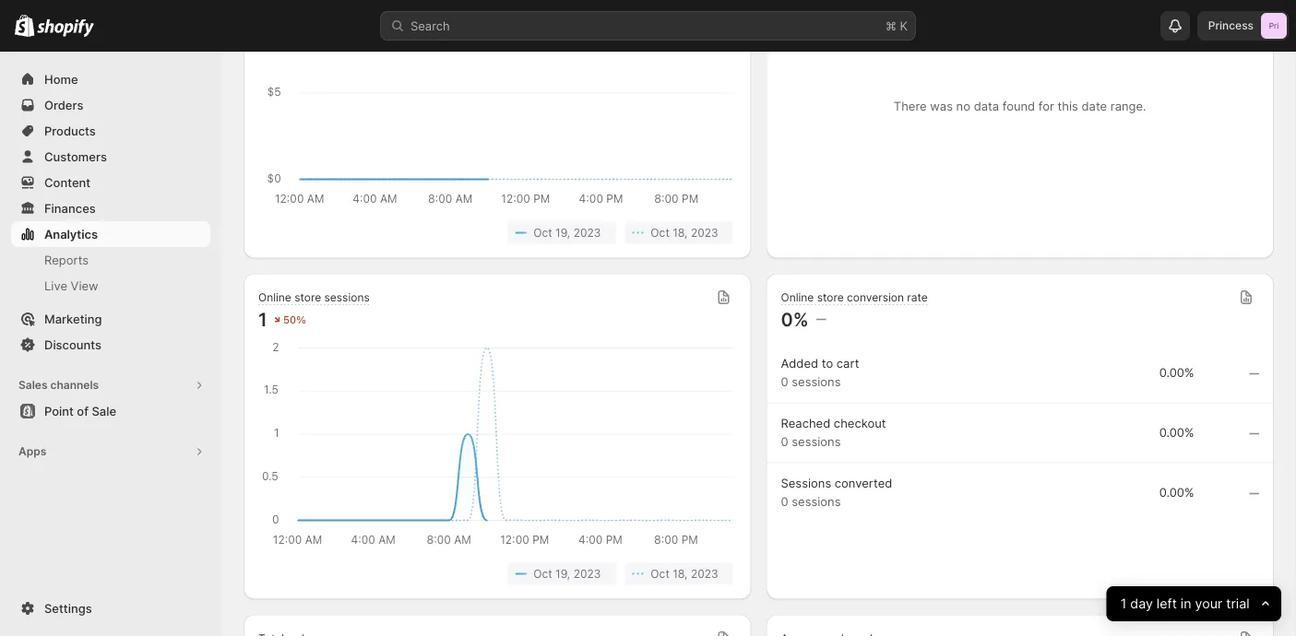 Task type: describe. For each thing, give the bounding box(es) containing it.
sessions
[[781, 476, 831, 491]]

online for 1
[[258, 291, 291, 304]]

rate
[[907, 291, 928, 304]]

in
[[1181, 596, 1192, 612]]

sales channels button
[[11, 373, 210, 399]]

this
[[1058, 99, 1078, 113]]

checkout
[[834, 417, 886, 431]]

⌘ k
[[886, 18, 908, 33]]

k
[[900, 18, 908, 33]]

conversion
[[847, 291, 904, 304]]

discounts
[[44, 338, 101, 352]]

your
[[1195, 596, 1223, 612]]

customers
[[44, 149, 107, 164]]

orders
[[44, 98, 83, 112]]

decrease of 50% image
[[275, 312, 306, 327]]

apps button
[[11, 439, 210, 465]]

date
[[1082, 99, 1107, 113]]

orders link
[[11, 92, 210, 118]]

reports
[[44, 253, 89, 267]]

0.00% for sessions converted
[[1159, 486, 1194, 500]]

sales channels
[[18, 379, 99, 392]]

search
[[411, 18, 450, 33]]

1 horizontal spatial shopify image
[[37, 19, 94, 37]]

apps
[[18, 445, 46, 459]]

online store conversion rate button
[[781, 291, 928, 306]]

2 list from the top
[[262, 563, 733, 585]]

for
[[1039, 99, 1054, 113]]

0.00% for reached checkout
[[1159, 426, 1194, 440]]

online store sessions
[[258, 291, 370, 304]]

sale
[[92, 404, 116, 418]]

oct 18, 2023 button for first oct 19, 2023 button from the bottom of the page
[[625, 563, 733, 585]]

1 day left in your trial
[[1121, 596, 1250, 612]]

live view link
[[11, 273, 210, 299]]

no
[[956, 99, 970, 113]]

online store conversion rate
[[781, 291, 928, 304]]

data
[[974, 99, 999, 113]]

marketing
[[44, 312, 102, 326]]

products link
[[11, 118, 210, 144]]

1 vertical spatial no change image
[[1249, 487, 1259, 501]]

live
[[44, 279, 67, 293]]

trial
[[1227, 596, 1250, 612]]

princess image
[[1261, 13, 1287, 39]]

0 horizontal spatial no change image
[[816, 312, 826, 327]]

products
[[44, 124, 96, 138]]

oct 19, 2023 for first oct 19, 2023 button from the bottom of the page
[[533, 568, 601, 581]]

added to cart 0 sessions
[[781, 357, 859, 389]]

1 for 1
[[258, 308, 267, 331]]

added
[[781, 357, 818, 371]]

reached
[[781, 417, 830, 431]]

point of sale
[[44, 404, 116, 418]]

sessions inside sessions converted 0 sessions
[[792, 495, 841, 509]]

1 oct 19, 2023 button from the top
[[508, 222, 616, 244]]

there was no data found for this date range. button
[[766, 0, 1274, 259]]

oct 19, 2023 for second oct 19, 2023 button from the bottom of the page
[[533, 226, 601, 239]]

princess
[[1208, 19, 1254, 32]]

discounts link
[[11, 332, 210, 358]]

home
[[44, 72, 78, 86]]

day
[[1131, 596, 1153, 612]]

no change image for reached checkout
[[1249, 427, 1259, 441]]



Task type: locate. For each thing, give the bounding box(es) containing it.
2 19, from the top
[[555, 568, 571, 581]]

online up decrease of 50% image on the left of the page
[[258, 291, 291, 304]]

2 online from the left
[[781, 291, 814, 304]]

2 oct 19, 2023 from the top
[[533, 568, 601, 581]]

1 day left in your trial button
[[1107, 587, 1281, 622]]

1 vertical spatial 18,
[[673, 568, 688, 581]]

19, for second oct 19, 2023 button from the bottom of the page
[[555, 226, 571, 239]]

list
[[262, 222, 733, 244], [262, 563, 733, 585]]

1 left decrease of 50% image on the left of the page
[[258, 308, 267, 331]]

sessions inside "dropdown button"
[[324, 291, 370, 304]]

store left the conversion
[[817, 291, 844, 304]]

1 horizontal spatial store
[[817, 291, 844, 304]]

0 down reached
[[781, 435, 788, 449]]

0.00%
[[1159, 366, 1194, 380], [1159, 426, 1194, 440], [1159, 486, 1194, 500]]

oct 19, 2023 button
[[508, 222, 616, 244], [508, 563, 616, 585]]

2 no change image from the top
[[1249, 427, 1259, 441]]

oct
[[533, 226, 552, 239], [651, 226, 670, 239], [533, 568, 552, 581], [651, 568, 670, 581]]

0 horizontal spatial store
[[295, 291, 321, 304]]

2023
[[574, 226, 601, 239], [691, 226, 718, 239], [574, 568, 601, 581], [691, 568, 718, 581]]

store inside dropdown button
[[817, 291, 844, 304]]

no change image for added to cart
[[1249, 367, 1259, 381]]

analytics
[[44, 227, 98, 241]]

0.00% for added to cart
[[1159, 366, 1194, 380]]

oct 18, 2023 for second oct 19, 2023 button from the bottom of the page
[[651, 226, 718, 239]]

1 vertical spatial oct 18, 2023
[[651, 568, 718, 581]]

1 online from the left
[[258, 291, 291, 304]]

0 vertical spatial oct 18, 2023 button
[[625, 222, 733, 244]]

2 oct 18, 2023 from the top
[[651, 568, 718, 581]]

oct 18, 2023 button
[[625, 222, 733, 244], [625, 563, 733, 585]]

no change image
[[816, 312, 826, 327], [1249, 487, 1259, 501]]

no change image
[[1249, 367, 1259, 381], [1249, 427, 1259, 441]]

⌘
[[886, 18, 897, 33]]

there was no data found for this date range.
[[894, 99, 1146, 113]]

converted
[[835, 476, 892, 491]]

oct 18, 2023
[[651, 226, 718, 239], [651, 568, 718, 581]]

0 down sessions on the right bottom of the page
[[781, 495, 788, 509]]

was
[[930, 99, 953, 113]]

live view
[[44, 279, 98, 293]]

2 store from the left
[[817, 291, 844, 304]]

0%
[[781, 308, 809, 331]]

1 vertical spatial oct 19, 2023 button
[[508, 563, 616, 585]]

0 vertical spatial no change image
[[1249, 367, 1259, 381]]

2 oct 18, 2023 button from the top
[[625, 563, 733, 585]]

3 0.00% from the top
[[1159, 486, 1194, 500]]

2 oct 19, 2023 button from the top
[[508, 563, 616, 585]]

18,
[[673, 226, 688, 239], [673, 568, 688, 581]]

oct 19, 2023
[[533, 226, 601, 239], [533, 568, 601, 581]]

0 vertical spatial 0
[[781, 375, 788, 389]]

online
[[258, 291, 291, 304], [781, 291, 814, 304]]

2 18, from the top
[[673, 568, 688, 581]]

store inside "dropdown button"
[[295, 291, 321, 304]]

1 horizontal spatial 1
[[1121, 596, 1127, 612]]

0 horizontal spatial online
[[258, 291, 291, 304]]

1 0.00% from the top
[[1159, 366, 1194, 380]]

2 0 from the top
[[781, 435, 788, 449]]

sales
[[18, 379, 48, 392]]

1 oct 19, 2023 from the top
[[533, 226, 601, 239]]

1 list from the top
[[262, 222, 733, 244]]

settings link
[[11, 596, 210, 622]]

marketing link
[[11, 306, 210, 332]]

point of sale button
[[0, 399, 221, 424]]

1 vertical spatial oct 19, 2023
[[533, 568, 601, 581]]

online up the 0%
[[781, 291, 814, 304]]

content
[[44, 175, 91, 190]]

19, for first oct 19, 2023 button from the bottom of the page
[[555, 568, 571, 581]]

range.
[[1111, 99, 1146, 113]]

store for 1
[[295, 291, 321, 304]]

channels
[[50, 379, 99, 392]]

0 vertical spatial 18,
[[673, 226, 688, 239]]

sessions inside reached checkout 0 sessions
[[792, 435, 841, 449]]

0 vertical spatial 0.00%
[[1159, 366, 1194, 380]]

online inside "dropdown button"
[[258, 291, 291, 304]]

left
[[1157, 596, 1177, 612]]

2 vertical spatial 0.00%
[[1159, 486, 1194, 500]]

shopify image
[[15, 14, 34, 37], [37, 19, 94, 37]]

1 vertical spatial 1
[[1121, 596, 1127, 612]]

0 horizontal spatial 1
[[258, 308, 267, 331]]

there
[[894, 99, 927, 113]]

0 for sessions converted
[[781, 495, 788, 509]]

sessions converted 0 sessions
[[781, 476, 892, 509]]

1 vertical spatial 0.00%
[[1159, 426, 1194, 440]]

cart
[[837, 357, 859, 371]]

1 oct 18, 2023 from the top
[[651, 226, 718, 239]]

store up decrease of 50% image on the left of the page
[[295, 291, 321, 304]]

1 vertical spatial 19,
[[555, 568, 571, 581]]

0 vertical spatial 1
[[258, 308, 267, 331]]

1 store from the left
[[295, 291, 321, 304]]

customers link
[[11, 144, 210, 170]]

0 inside reached checkout 0 sessions
[[781, 435, 788, 449]]

1 inside dropdown button
[[1121, 596, 1127, 612]]

0 vertical spatial oct 18, 2023
[[651, 226, 718, 239]]

1
[[258, 308, 267, 331], [1121, 596, 1127, 612]]

oct 18, 2023 for first oct 19, 2023 button from the bottom of the page
[[651, 568, 718, 581]]

1 horizontal spatial online
[[781, 291, 814, 304]]

0 vertical spatial oct 19, 2023
[[533, 226, 601, 239]]

store
[[295, 291, 321, 304], [817, 291, 844, 304]]

store for 0%
[[817, 291, 844, 304]]

19,
[[555, 226, 571, 239], [555, 568, 571, 581]]

2 vertical spatial 0
[[781, 495, 788, 509]]

0 for reached checkout
[[781, 435, 788, 449]]

online for 0%
[[781, 291, 814, 304]]

0 vertical spatial 19,
[[555, 226, 571, 239]]

online store sessions button
[[258, 291, 370, 306]]

2 0.00% from the top
[[1159, 426, 1194, 440]]

1 vertical spatial no change image
[[1249, 427, 1259, 441]]

0 vertical spatial no change image
[[816, 312, 826, 327]]

3 0 from the top
[[781, 495, 788, 509]]

settings
[[44, 601, 92, 616]]

oct 18, 2023 button for second oct 19, 2023 button from the bottom of the page
[[625, 222, 733, 244]]

1 vertical spatial 0
[[781, 435, 788, 449]]

finances
[[44, 201, 96, 215]]

0 vertical spatial list
[[262, 222, 733, 244]]

online inside dropdown button
[[781, 291, 814, 304]]

finances link
[[11, 196, 210, 221]]

0 inside added to cart 0 sessions
[[781, 375, 788, 389]]

to
[[822, 357, 833, 371]]

0 down added
[[781, 375, 788, 389]]

1 no change image from the top
[[1249, 367, 1259, 381]]

1 vertical spatial list
[[262, 563, 733, 585]]

home link
[[11, 66, 210, 92]]

1 left day
[[1121, 596, 1127, 612]]

1 oct 18, 2023 button from the top
[[625, 222, 733, 244]]

view
[[71, 279, 98, 293]]

1 0 from the top
[[781, 375, 788, 389]]

1 horizontal spatial no change image
[[1249, 487, 1259, 501]]

point of sale link
[[11, 399, 210, 424]]

found
[[1003, 99, 1035, 113]]

0 inside sessions converted 0 sessions
[[781, 495, 788, 509]]

1 vertical spatial oct 18, 2023 button
[[625, 563, 733, 585]]

1 18, from the top
[[673, 226, 688, 239]]

reports link
[[11, 247, 210, 273]]

reached checkout 0 sessions
[[781, 417, 886, 449]]

content link
[[11, 170, 210, 196]]

1 19, from the top
[[555, 226, 571, 239]]

1 for 1 day left in your trial
[[1121, 596, 1127, 612]]

point
[[44, 404, 74, 418]]

0 horizontal spatial shopify image
[[15, 14, 34, 37]]

0
[[781, 375, 788, 389], [781, 435, 788, 449], [781, 495, 788, 509]]

0 vertical spatial oct 19, 2023 button
[[508, 222, 616, 244]]

sessions inside added to cart 0 sessions
[[792, 375, 841, 389]]

of
[[77, 404, 89, 418]]

analytics link
[[11, 221, 210, 247]]

sessions
[[324, 291, 370, 304], [792, 375, 841, 389], [792, 435, 841, 449], [792, 495, 841, 509]]



Task type: vqa. For each thing, say whether or not it's contained in the screenshot.
sessions
yes



